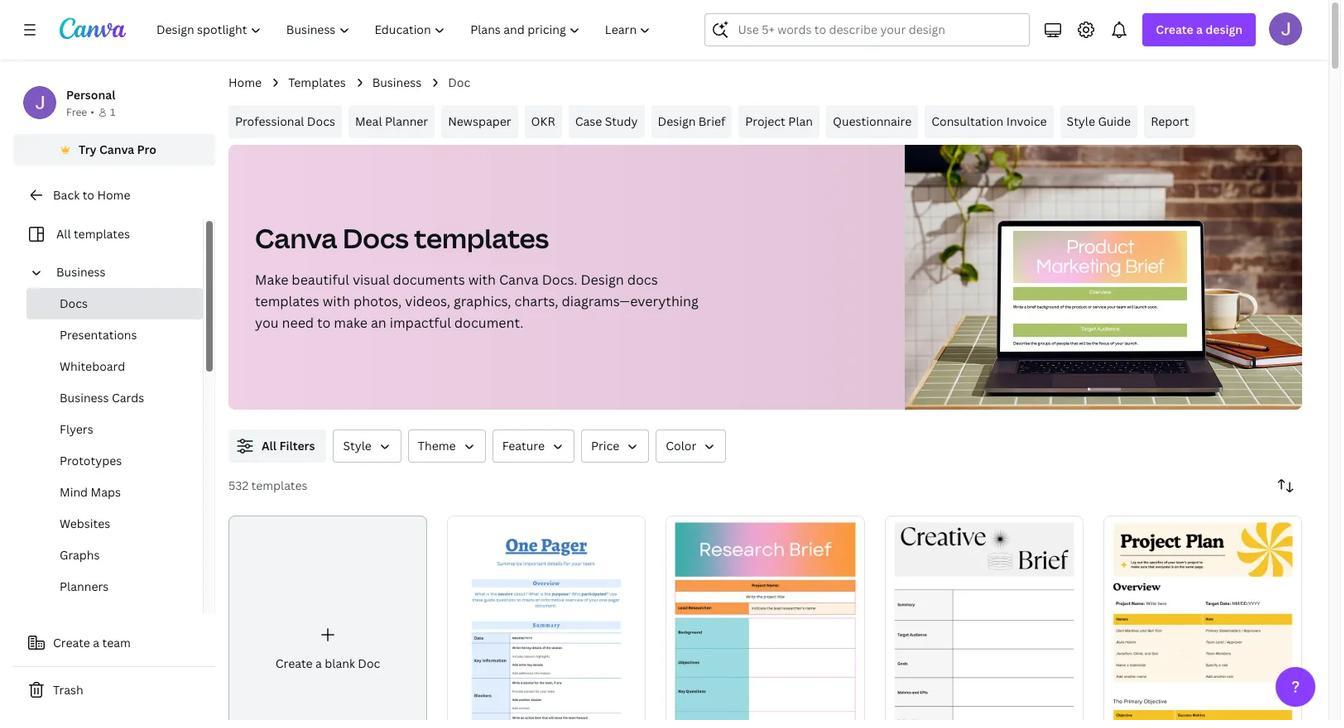 Task type: vqa. For each thing, say whether or not it's contained in the screenshot.
Kendall Parks icon
no



Task type: locate. For each thing, give the bounding box(es) containing it.
0 vertical spatial doc
[[448, 75, 471, 90]]

2 vertical spatial canva
[[499, 271, 539, 289]]

all filters
[[262, 438, 315, 454]]

templates down back to home
[[74, 226, 130, 242]]

business cards link
[[27, 383, 203, 414]]

0 vertical spatial a
[[1197, 22, 1204, 37]]

make
[[334, 314, 368, 332]]

one pager doc in black and white blue light blue classic professional style image
[[447, 516, 646, 721]]

2 horizontal spatial docs
[[343, 220, 409, 256]]

color
[[666, 438, 697, 454]]

style left "guide"
[[1067, 113, 1096, 129]]

home up all templates link
[[97, 187, 130, 203]]

presentations
[[60, 327, 137, 343]]

0 horizontal spatial a
[[93, 635, 99, 651]]

meal planner link
[[349, 105, 435, 138]]

0 vertical spatial canva
[[99, 142, 134, 157]]

diagrams—everything
[[562, 292, 699, 311]]

a left team
[[93, 635, 99, 651]]

home inside 'link'
[[97, 187, 130, 203]]

style right filters at the left bottom of the page
[[343, 438, 372, 454]]

style inside button
[[343, 438, 372, 454]]

planners
[[60, 579, 109, 595]]

docs for professional
[[307, 113, 335, 129]]

2 vertical spatial create
[[276, 656, 313, 672]]

price
[[591, 438, 620, 454]]

create inside dropdown button
[[1157, 22, 1194, 37]]

with up graphics, in the top of the page
[[469, 271, 496, 289]]

create left team
[[53, 635, 90, 651]]

docs up presentations
[[60, 296, 88, 311]]

a inside create a team button
[[93, 635, 99, 651]]

all inside "all filters" button
[[262, 438, 277, 454]]

1 horizontal spatial design
[[658, 113, 696, 129]]

business up flyers
[[60, 390, 109, 406]]

with up make
[[323, 292, 350, 311]]

1 horizontal spatial style
[[1067, 113, 1096, 129]]

need
[[282, 314, 314, 332]]

0 vertical spatial business
[[372, 75, 422, 90]]

feature
[[502, 438, 545, 454]]

532
[[229, 478, 249, 494]]

a for blank
[[316, 656, 322, 672]]

report
[[1152, 113, 1190, 129]]

docs up visual
[[343, 220, 409, 256]]

document.
[[455, 314, 524, 332]]

templates inside all templates link
[[74, 226, 130, 242]]

templates down "all filters" button
[[251, 478, 308, 494]]

0 vertical spatial business link
[[372, 74, 422, 92]]

planners link
[[27, 572, 203, 603]]

design
[[658, 113, 696, 129], [581, 271, 624, 289]]

report link
[[1145, 105, 1197, 138]]

okr
[[531, 113, 556, 129]]

1 vertical spatial to
[[317, 314, 331, 332]]

graphics,
[[454, 292, 512, 311]]

create left design
[[1157, 22, 1194, 37]]

1 vertical spatial design
[[581, 271, 624, 289]]

1 horizontal spatial all
[[262, 438, 277, 454]]

a inside create a blank doc element
[[316, 656, 322, 672]]

1 vertical spatial all
[[262, 438, 277, 454]]

business up meal planner
[[372, 75, 422, 90]]

creative brief doc in black and white grey editorial style image
[[885, 516, 1084, 721]]

a left blank on the left bottom of the page
[[316, 656, 322, 672]]

back to home link
[[13, 179, 215, 212]]

docs
[[307, 113, 335, 129], [343, 220, 409, 256], [60, 296, 88, 311]]

a inside create a design dropdown button
[[1197, 22, 1204, 37]]

0 vertical spatial all
[[56, 226, 71, 242]]

1 horizontal spatial docs
[[307, 113, 335, 129]]

to right need
[[317, 314, 331, 332]]

okr link
[[525, 105, 562, 138]]

0 horizontal spatial doc
[[358, 656, 381, 672]]

graphs
[[60, 548, 100, 563]]

design inside make beautiful visual documents with canva docs. design docs templates with photos, videos, graphics, charts, diagrams—everything you need to make an impactful document.
[[581, 271, 624, 289]]

charts,
[[515, 292, 559, 311]]

doc
[[448, 75, 471, 90], [358, 656, 381, 672]]

try canva pro
[[79, 142, 156, 157]]

None search field
[[705, 13, 1031, 46]]

team
[[102, 635, 131, 651]]

1 vertical spatial business link
[[50, 257, 193, 288]]

home up professional
[[229, 75, 262, 90]]

style
[[1067, 113, 1096, 129], [343, 438, 372, 454]]

canva right try at the left
[[99, 142, 134, 157]]

0 vertical spatial home
[[229, 75, 262, 90]]

create for create a design
[[1157, 22, 1194, 37]]

consultation
[[932, 113, 1004, 129]]

doc up newspaper
[[448, 75, 471, 90]]

0 horizontal spatial canva
[[99, 142, 134, 157]]

0 vertical spatial to
[[83, 187, 94, 203]]

2 horizontal spatial canva
[[499, 271, 539, 289]]

2 vertical spatial docs
[[60, 296, 88, 311]]

professional
[[235, 113, 304, 129]]

business link down all templates link
[[50, 257, 193, 288]]

all inside all templates link
[[56, 226, 71, 242]]

1 vertical spatial style
[[343, 438, 372, 454]]

1 horizontal spatial to
[[317, 314, 331, 332]]

guide
[[1099, 113, 1132, 129]]

blank
[[325, 656, 355, 672]]

1 horizontal spatial create
[[276, 656, 313, 672]]

0 horizontal spatial design
[[581, 271, 624, 289]]

create a blank doc link
[[229, 516, 428, 721]]

consultation invoice link
[[925, 105, 1054, 138]]

2 vertical spatial a
[[316, 656, 322, 672]]

0 vertical spatial style
[[1067, 113, 1096, 129]]

cards
[[112, 390, 144, 406]]

professional docs link
[[229, 105, 342, 138]]

all for all templates
[[56, 226, 71, 242]]

all for all filters
[[262, 438, 277, 454]]

create left blank on the left bottom of the page
[[276, 656, 313, 672]]

home link
[[229, 74, 262, 92]]

1 vertical spatial with
[[323, 292, 350, 311]]

0 vertical spatial design
[[658, 113, 696, 129]]

0 vertical spatial docs
[[307, 113, 335, 129]]

a for design
[[1197, 22, 1204, 37]]

trash
[[53, 683, 83, 698]]

project plan link
[[739, 105, 820, 138]]

templates up need
[[255, 292, 320, 311]]

canva up charts,
[[499, 271, 539, 289]]

1 vertical spatial a
[[93, 635, 99, 651]]

create for create a blank doc
[[276, 656, 313, 672]]

newspaper
[[448, 113, 512, 129]]

0 horizontal spatial home
[[97, 187, 130, 203]]

1 horizontal spatial a
[[316, 656, 322, 672]]

all filters button
[[229, 430, 327, 463]]

1 vertical spatial docs
[[343, 220, 409, 256]]

canva
[[99, 142, 134, 157], [255, 220, 337, 256], [499, 271, 539, 289]]

whiteboard link
[[27, 351, 203, 383]]

newspaper link
[[442, 105, 518, 138]]

1 vertical spatial doc
[[358, 656, 381, 672]]

0 horizontal spatial all
[[56, 226, 71, 242]]

all left filters at the left bottom of the page
[[262, 438, 277, 454]]

design left brief
[[658, 113, 696, 129]]

style for style
[[343, 438, 372, 454]]

0 horizontal spatial style
[[343, 438, 372, 454]]

0 horizontal spatial create
[[53, 635, 90, 651]]

top level navigation element
[[146, 13, 666, 46]]

business link up meal planner
[[372, 74, 422, 92]]

1 vertical spatial canva
[[255, 220, 337, 256]]

business
[[372, 75, 422, 90], [56, 264, 106, 280], [60, 390, 109, 406]]

meal
[[355, 113, 382, 129]]

questionnaire
[[833, 113, 912, 129]]

color button
[[656, 430, 727, 463]]

project plan professional doc in yellow black friendly corporate style image
[[1104, 516, 1303, 721]]

create
[[1157, 22, 1194, 37], [53, 635, 90, 651], [276, 656, 313, 672]]

1 vertical spatial create
[[53, 635, 90, 651]]

mind maps
[[60, 485, 121, 500]]

websites
[[60, 516, 110, 532]]

style guide
[[1067, 113, 1132, 129]]

templates
[[288, 75, 346, 90]]

prototypes link
[[27, 446, 203, 477]]

documents
[[393, 271, 465, 289]]

docs down templates link
[[307, 113, 335, 129]]

1 horizontal spatial doc
[[448, 75, 471, 90]]

trash link
[[13, 674, 215, 707]]

2 horizontal spatial create
[[1157, 22, 1194, 37]]

design up diagrams—everything at the top of page
[[581, 271, 624, 289]]

0 horizontal spatial business link
[[50, 257, 193, 288]]

to inside 'link'
[[83, 187, 94, 203]]

a left design
[[1197, 22, 1204, 37]]

1 vertical spatial business
[[56, 264, 106, 280]]

docs
[[628, 271, 658, 289]]

1 horizontal spatial business link
[[372, 74, 422, 92]]

doc right blank on the left bottom of the page
[[358, 656, 381, 672]]

create a design button
[[1143, 13, 1257, 46]]

all down 'back'
[[56, 226, 71, 242]]

create inside button
[[53, 635, 90, 651]]

theme button
[[408, 430, 486, 463]]

1 vertical spatial home
[[97, 187, 130, 203]]

0 vertical spatial with
[[469, 271, 496, 289]]

style guide link
[[1061, 105, 1138, 138]]

business down the all templates
[[56, 264, 106, 280]]

0 horizontal spatial to
[[83, 187, 94, 203]]

2 horizontal spatial a
[[1197, 22, 1204, 37]]

try
[[79, 142, 97, 157]]

canva up beautiful
[[255, 220, 337, 256]]

with
[[469, 271, 496, 289], [323, 292, 350, 311]]

to right 'back'
[[83, 187, 94, 203]]

theme
[[418, 438, 456, 454]]

0 vertical spatial create
[[1157, 22, 1194, 37]]



Task type: describe. For each thing, give the bounding box(es) containing it.
questionnaire link
[[827, 105, 919, 138]]

docs.
[[542, 271, 578, 289]]

style button
[[333, 430, 402, 463]]

research brief doc in orange teal pink soft pastels style image
[[666, 516, 865, 721]]

presentations link
[[27, 320, 203, 351]]

professional docs
[[235, 113, 335, 129]]

Search search field
[[738, 14, 1020, 46]]

photos,
[[354, 292, 402, 311]]

style for style guide
[[1067, 113, 1096, 129]]

0 horizontal spatial with
[[323, 292, 350, 311]]

graphs link
[[27, 540, 203, 572]]

templates up graphics, in the top of the page
[[414, 220, 549, 256]]

try canva pro button
[[13, 134, 215, 166]]

flyers link
[[27, 414, 203, 446]]

flyers
[[60, 422, 93, 437]]

invoice
[[1007, 113, 1047, 129]]

business for business link to the left
[[56, 264, 106, 280]]

pro
[[137, 142, 156, 157]]

0 horizontal spatial docs
[[60, 296, 88, 311]]

planner
[[385, 113, 428, 129]]

templates link
[[288, 74, 346, 92]]

templates inside make beautiful visual documents with canva docs. design docs templates with photos, videos, graphics, charts, diagrams—everything you need to make an impactful document.
[[255, 292, 320, 311]]

prototypes
[[60, 453, 122, 469]]

make
[[255, 271, 289, 289]]

canva inside make beautiful visual documents with canva docs. design docs templates with photos, videos, graphics, charts, diagrams—everything you need to make an impactful document.
[[499, 271, 539, 289]]

create a blank doc element
[[229, 516, 428, 721]]

consultation invoice
[[932, 113, 1047, 129]]

create a design
[[1157, 22, 1243, 37]]

design
[[1206, 22, 1243, 37]]

1 horizontal spatial canva
[[255, 220, 337, 256]]

impactful
[[390, 314, 451, 332]]

feature button
[[493, 430, 575, 463]]

case study
[[575, 113, 638, 129]]

personal
[[66, 87, 115, 103]]

to inside make beautiful visual documents with canva docs. design docs templates with photos, videos, graphics, charts, diagrams—everything you need to make an impactful document.
[[317, 314, 331, 332]]

canva docs templates
[[255, 220, 549, 256]]

create for create a team
[[53, 635, 90, 651]]

docs for canva
[[343, 220, 409, 256]]

design brief
[[658, 113, 726, 129]]

videos,
[[405, 292, 451, 311]]

1
[[110, 105, 115, 119]]

design brief link
[[652, 105, 733, 138]]

price button
[[581, 430, 650, 463]]

back
[[53, 187, 80, 203]]

back to home
[[53, 187, 130, 203]]

make beautiful visual documents with canva docs. design docs templates with photos, videos, graphics, charts, diagrams—everything you need to make an impactful document.
[[255, 271, 699, 332]]

whiteboard
[[60, 359, 125, 374]]

create a team button
[[13, 627, 215, 660]]

an
[[371, 314, 387, 332]]

1 horizontal spatial home
[[229, 75, 262, 90]]

beautiful
[[292, 271, 350, 289]]

case
[[575, 113, 602, 129]]

meal planner
[[355, 113, 428, 129]]

doc inside create a blank doc element
[[358, 656, 381, 672]]

a for team
[[93, 635, 99, 651]]

2 vertical spatial business
[[60, 390, 109, 406]]

brief
[[699, 113, 726, 129]]

business for the top business link
[[372, 75, 422, 90]]

all templates
[[56, 226, 130, 242]]

Sort by button
[[1270, 470, 1303, 503]]

all templates link
[[23, 219, 193, 250]]

you
[[255, 314, 279, 332]]

maps
[[91, 485, 121, 500]]

plan
[[789, 113, 813, 129]]

project
[[746, 113, 786, 129]]

case study link
[[569, 105, 645, 138]]

1 horizontal spatial with
[[469, 271, 496, 289]]

canva inside the try canva pro button
[[99, 142, 134, 157]]

create a team
[[53, 635, 131, 651]]

mind
[[60, 485, 88, 500]]

visual
[[353, 271, 390, 289]]

532 templates
[[229, 478, 308, 494]]

filters
[[279, 438, 315, 454]]

mind maps link
[[27, 477, 203, 509]]

business cards
[[60, 390, 144, 406]]

•
[[90, 105, 94, 119]]

free •
[[66, 105, 94, 119]]

jacob simon image
[[1270, 12, 1303, 46]]

free
[[66, 105, 87, 119]]



